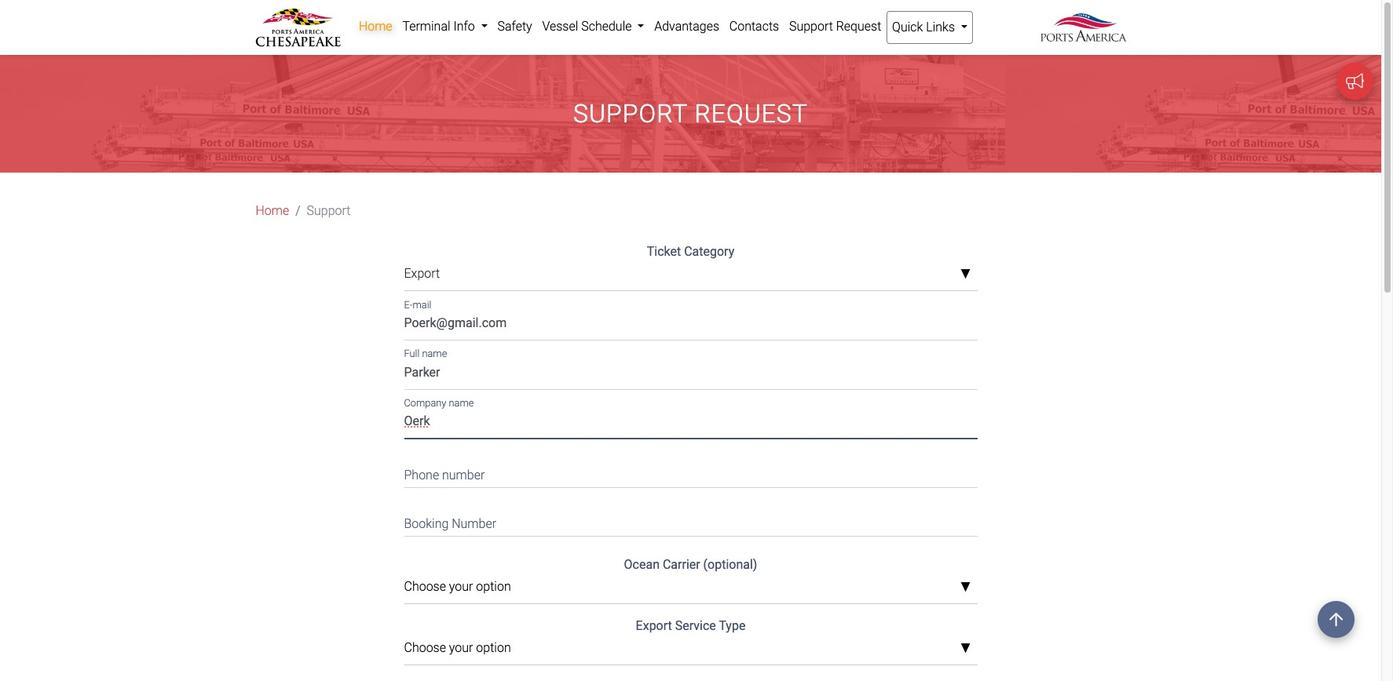 Task type: vqa. For each thing, say whether or not it's contained in the screenshot.
the topmost Support Request
yes



Task type: locate. For each thing, give the bounding box(es) containing it.
0 vertical spatial support request
[[789, 19, 881, 34]]

service
[[675, 619, 716, 634]]

ocean
[[624, 558, 660, 573]]

category
[[684, 245, 734, 259]]

0 horizontal spatial home link
[[256, 202, 289, 221]]

terminal info link
[[397, 11, 492, 42]]

2 your from the top
[[449, 641, 473, 656]]

1 horizontal spatial name
[[449, 397, 474, 409]]

home
[[359, 19, 392, 34], [256, 204, 289, 219]]

1 vertical spatial home
[[256, 204, 289, 219]]

export for export
[[404, 267, 440, 281]]

export for export service type
[[636, 619, 672, 634]]

0 horizontal spatial support
[[307, 204, 351, 219]]

name right company
[[449, 397, 474, 409]]

name right the full
[[422, 348, 447, 360]]

1 vertical spatial name
[[449, 397, 474, 409]]

0 horizontal spatial name
[[422, 348, 447, 360]]

export left service on the bottom of page
[[636, 619, 672, 634]]

request
[[836, 19, 881, 34], [695, 99, 808, 129]]

1 choose from the top
[[404, 580, 446, 595]]

1 horizontal spatial request
[[836, 19, 881, 34]]

1 vertical spatial choose your option
[[404, 641, 511, 656]]

0 vertical spatial choose
[[404, 580, 446, 595]]

support request
[[789, 19, 881, 34], [573, 99, 808, 129]]

1 vertical spatial request
[[695, 99, 808, 129]]

1 vertical spatial choose
[[404, 641, 446, 656]]

1 horizontal spatial export
[[636, 619, 672, 634]]

support
[[789, 19, 833, 34], [573, 99, 688, 129], [307, 204, 351, 219]]

booking
[[404, 517, 449, 532]]

export
[[404, 267, 440, 281], [636, 619, 672, 634]]

2 vertical spatial support
[[307, 204, 351, 219]]

1 horizontal spatial support
[[573, 99, 688, 129]]

1 vertical spatial your
[[449, 641, 473, 656]]

number
[[442, 468, 485, 483]]

1 vertical spatial export
[[636, 619, 672, 634]]

▼
[[960, 268, 971, 281], [960, 582, 971, 594], [960, 643, 971, 656]]

0 vertical spatial your
[[449, 580, 473, 595]]

go to top image
[[1318, 601, 1355, 638]]

vessel schedule
[[542, 19, 635, 34]]

terminal
[[402, 19, 450, 34]]

2 vertical spatial ▼
[[960, 643, 971, 656]]

0 vertical spatial ▼
[[960, 268, 971, 281]]

ticket category
[[647, 245, 734, 259]]

0 vertical spatial choose your option
[[404, 580, 511, 595]]

carrier
[[663, 558, 700, 573]]

(optional)
[[703, 558, 757, 573]]

phone
[[404, 468, 439, 483]]

3 ▼ from the top
[[960, 643, 971, 656]]

0 vertical spatial support
[[789, 19, 833, 34]]

your
[[449, 580, 473, 595], [449, 641, 473, 656]]

0 vertical spatial home link
[[354, 11, 397, 42]]

option
[[476, 580, 511, 595], [476, 641, 511, 656]]

vessel schedule link
[[537, 11, 649, 42]]

quick
[[892, 20, 923, 35]]

choose
[[404, 580, 446, 595], [404, 641, 446, 656]]

1 your from the top
[[449, 580, 473, 595]]

full name
[[404, 348, 447, 360]]

company name
[[404, 397, 474, 409]]

1 vertical spatial option
[[476, 641, 511, 656]]

0 vertical spatial option
[[476, 580, 511, 595]]

0 vertical spatial request
[[836, 19, 881, 34]]

name for company name
[[449, 397, 474, 409]]

1 vertical spatial support
[[573, 99, 688, 129]]

contacts
[[729, 19, 779, 34]]

type
[[719, 619, 745, 634]]

export up mail in the top left of the page
[[404, 267, 440, 281]]

e-
[[404, 299, 413, 311]]

Phone number text field
[[404, 458, 977, 488]]

2 choose your option from the top
[[404, 641, 511, 656]]

home link
[[354, 11, 397, 42], [256, 202, 289, 221]]

0 vertical spatial export
[[404, 267, 440, 281]]

name
[[422, 348, 447, 360], [449, 397, 474, 409]]

0 vertical spatial name
[[422, 348, 447, 360]]

contacts link
[[724, 11, 784, 42]]

2 horizontal spatial support
[[789, 19, 833, 34]]

1 vertical spatial ▼
[[960, 582, 971, 594]]

0 vertical spatial home
[[359, 19, 392, 34]]

advantages
[[654, 19, 719, 34]]

advantages link
[[649, 11, 724, 42]]

choose your option
[[404, 580, 511, 595], [404, 641, 511, 656]]

1 vertical spatial home link
[[256, 202, 289, 221]]

1 option from the top
[[476, 580, 511, 595]]

vessel
[[542, 19, 578, 34]]

0 horizontal spatial export
[[404, 267, 440, 281]]

info
[[453, 19, 475, 34]]

2 option from the top
[[476, 641, 511, 656]]



Task type: describe. For each thing, give the bounding box(es) containing it.
e-mail
[[404, 299, 431, 311]]

company
[[404, 397, 446, 409]]

full
[[404, 348, 420, 360]]

ocean carrier (optional)
[[624, 558, 757, 573]]

safety link
[[492, 11, 537, 42]]

terminal info
[[402, 19, 478, 34]]

2 choose from the top
[[404, 641, 446, 656]]

0 horizontal spatial home
[[256, 204, 289, 219]]

schedule
[[581, 19, 632, 34]]

booking number
[[404, 517, 496, 532]]

1 ▼ from the top
[[960, 268, 971, 281]]

export service type
[[636, 619, 745, 634]]

support request inside support request link
[[789, 19, 881, 34]]

Company name text field
[[404, 409, 977, 439]]

0 horizontal spatial request
[[695, 99, 808, 129]]

number
[[452, 517, 496, 532]]

1 vertical spatial support request
[[573, 99, 808, 129]]

1 choose your option from the top
[[404, 580, 511, 595]]

quick links link
[[886, 11, 973, 44]]

Booking Number text field
[[404, 507, 977, 537]]

request inside support request link
[[836, 19, 881, 34]]

E-mail email field
[[404, 310, 977, 341]]

quick links
[[892, 20, 958, 35]]

ticket
[[647, 245, 681, 259]]

phone number
[[404, 468, 485, 483]]

2 ▼ from the top
[[960, 582, 971, 594]]

Full name text field
[[404, 360, 977, 390]]

1 horizontal spatial home link
[[354, 11, 397, 42]]

1 horizontal spatial home
[[359, 19, 392, 34]]

name for full name
[[422, 348, 447, 360]]

mail
[[413, 299, 431, 311]]

links
[[926, 20, 955, 35]]

support request link
[[784, 11, 886, 42]]

safety
[[497, 19, 532, 34]]



